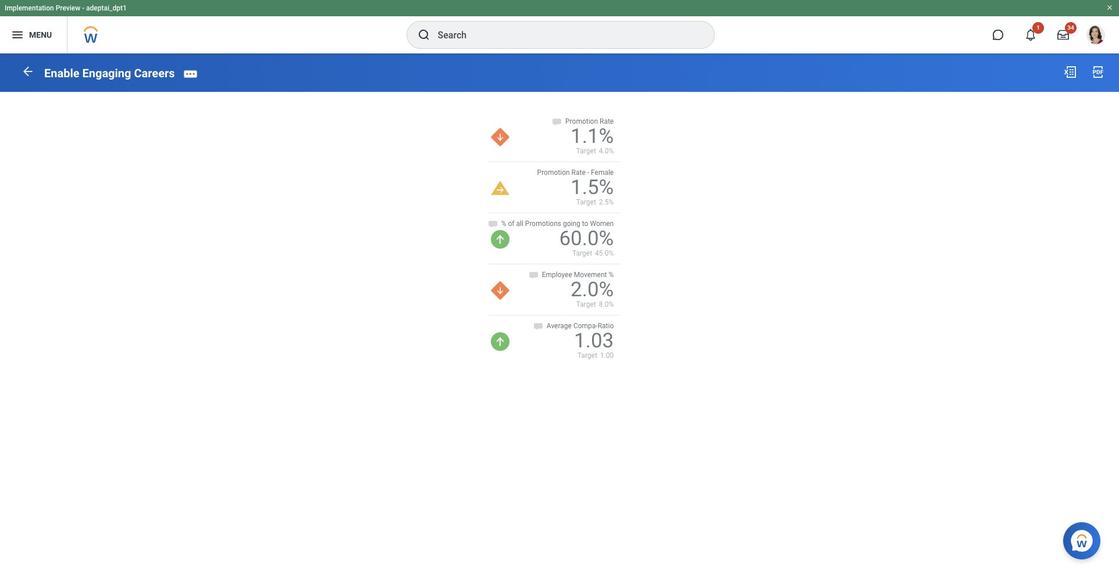 Task type: locate. For each thing, give the bounding box(es) containing it.
implementation
[[5, 4, 54, 12]]

rate for promotion rate - female
[[572, 169, 586, 177]]

- inside menu banner
[[82, 4, 84, 12]]

employee movement %
[[542, 271, 614, 279]]

promotion for promotion rate - female
[[537, 169, 570, 177]]

0 vertical spatial promotion
[[565, 117, 598, 125]]

inbox large image
[[1057, 29, 1069, 41]]

promotion for promotion rate
[[565, 117, 598, 125]]

menu banner
[[0, 0, 1119, 54]]

-
[[82, 4, 84, 12], [587, 169, 589, 177]]

1 vertical spatial rate
[[572, 169, 586, 177]]

0 vertical spatial -
[[82, 4, 84, 12]]

% left of
[[501, 220, 506, 228]]

4.0%
[[599, 147, 614, 155]]

target left the 2.5%
[[576, 198, 596, 206]]

45.0%
[[595, 250, 614, 258]]

2 up good image from the top
[[491, 333, 509, 352]]

rate for promotion rate
[[600, 117, 614, 125]]

neutral warning image
[[491, 181, 509, 195]]

women
[[590, 220, 614, 228]]

main content
[[0, 54, 1119, 371]]

female
[[591, 169, 614, 177]]

target up employee movement %
[[572, 250, 592, 258]]

0 horizontal spatial rate
[[572, 169, 586, 177]]

up good image down of
[[491, 230, 509, 249]]

1.1% target 4.0%
[[571, 124, 614, 155]]

target inside 2.0% target 8.0%
[[576, 301, 596, 309]]

0 horizontal spatial %
[[501, 220, 506, 228]]

- for adeptai_dpt1
[[82, 4, 84, 12]]

0 horizontal spatial -
[[82, 4, 84, 12]]

up good image for 1.03
[[491, 333, 509, 352]]

% right movement
[[609, 271, 614, 279]]

promotion up the promotion rate - female
[[565, 117, 598, 125]]

- inside main content
[[587, 169, 589, 177]]

promotion
[[565, 117, 598, 125], [537, 169, 570, 177]]

1 button
[[1018, 22, 1044, 48]]

up good image down down bad image
[[491, 333, 509, 352]]

1 horizontal spatial rate
[[600, 117, 614, 125]]

%
[[501, 220, 506, 228], [609, 271, 614, 279]]

0 vertical spatial up good image
[[491, 230, 509, 249]]

1
[[1037, 24, 1040, 31]]

- right preview
[[82, 4, 84, 12]]

1.00
[[600, 352, 614, 360]]

target left 8.0%
[[576, 301, 596, 309]]

previous page image
[[21, 64, 35, 78]]

1 up good image from the top
[[491, 230, 509, 249]]

of
[[508, 220, 514, 228]]

0 vertical spatial rate
[[600, 117, 614, 125]]

2.0%
[[571, 278, 614, 302]]

target left "4.0%"
[[576, 147, 596, 155]]

1 vertical spatial %
[[609, 271, 614, 279]]

promotion left 1.5%
[[537, 169, 570, 177]]

menu
[[29, 30, 52, 39]]

8.0%
[[599, 301, 614, 309]]

target for 1.5%
[[576, 198, 596, 206]]

main content containing 1.1%
[[0, 54, 1119, 371]]

rate
[[600, 117, 614, 125], [572, 169, 586, 177]]

1 horizontal spatial -
[[587, 169, 589, 177]]

close environment banner image
[[1106, 4, 1113, 11]]

target inside 1.5% target 2.5%
[[576, 198, 596, 206]]

target inside 1.1% target 4.0%
[[576, 147, 596, 155]]

target
[[576, 147, 596, 155], [576, 198, 596, 206], [572, 250, 592, 258], [576, 301, 596, 309], [577, 352, 597, 360]]

target inside 60.0% target 45.0%
[[572, 250, 592, 258]]

enable
[[44, 66, 79, 80]]

up good image
[[491, 230, 509, 249], [491, 333, 509, 352]]

target inside 1.03 target 1.00
[[577, 352, 597, 360]]

employee
[[542, 271, 572, 279]]

ratio
[[598, 322, 614, 331]]

- left female
[[587, 169, 589, 177]]

1 vertical spatial -
[[587, 169, 589, 177]]

1 vertical spatial up good image
[[491, 333, 509, 352]]

rate up "4.0%"
[[600, 117, 614, 125]]

going
[[563, 220, 580, 228]]

rate left female
[[572, 169, 586, 177]]

target for 1.03
[[577, 352, 597, 360]]

target left 1.00
[[577, 352, 597, 360]]

1 vertical spatial promotion
[[537, 169, 570, 177]]

average
[[547, 322, 572, 331]]

adeptai_dpt1
[[86, 4, 127, 12]]



Task type: vqa. For each thing, say whether or not it's contained in the screenshot.


Task type: describe. For each thing, give the bounding box(es) containing it.
60.0%
[[559, 227, 614, 251]]

search image
[[417, 28, 431, 42]]

1.1%
[[571, 124, 614, 148]]

notifications large image
[[1025, 29, 1036, 41]]

1.03 target 1.00
[[574, 329, 614, 360]]

0 vertical spatial %
[[501, 220, 506, 228]]

1.5%
[[571, 176, 614, 199]]

profile logan mcneil image
[[1086, 26, 1105, 47]]

view printable version (pdf) image
[[1091, 65, 1105, 79]]

target for 60.0%
[[572, 250, 592, 258]]

Search Workday  search field
[[438, 22, 690, 48]]

careers
[[134, 66, 175, 80]]

1 horizontal spatial %
[[609, 271, 614, 279]]

engaging
[[82, 66, 131, 80]]

all
[[516, 220, 523, 228]]

justify image
[[10, 28, 24, 42]]

down bad image
[[491, 128, 509, 146]]

average compa-ratio
[[547, 322, 614, 331]]

enable engaging careers
[[44, 66, 175, 80]]

compa-
[[573, 322, 598, 331]]

promotion rate - female
[[537, 169, 614, 177]]

implementation preview -   adeptai_dpt1
[[5, 4, 127, 12]]

1.03
[[574, 329, 614, 353]]

promotion rate
[[565, 117, 614, 125]]

2.5%
[[599, 198, 614, 206]]

promotions
[[525, 220, 561, 228]]

- for female
[[587, 169, 589, 177]]

up good image for 60.0%
[[491, 230, 509, 249]]

export to excel image
[[1063, 65, 1077, 79]]

34 button
[[1050, 22, 1077, 48]]

enable engaging careers link
[[44, 66, 175, 80]]

target for 2.0%
[[576, 301, 596, 309]]

preview
[[56, 4, 80, 12]]

1.5% target 2.5%
[[571, 176, 614, 206]]

% of all promotions going to women
[[501, 220, 614, 228]]

34
[[1067, 24, 1074, 31]]

to
[[582, 220, 588, 228]]

60.0% target 45.0%
[[559, 227, 614, 258]]

menu button
[[0, 16, 67, 54]]

target for 1.1%
[[576, 147, 596, 155]]

2.0% target 8.0%
[[571, 278, 614, 309]]

down bad image
[[491, 282, 509, 300]]

movement
[[574, 271, 607, 279]]



